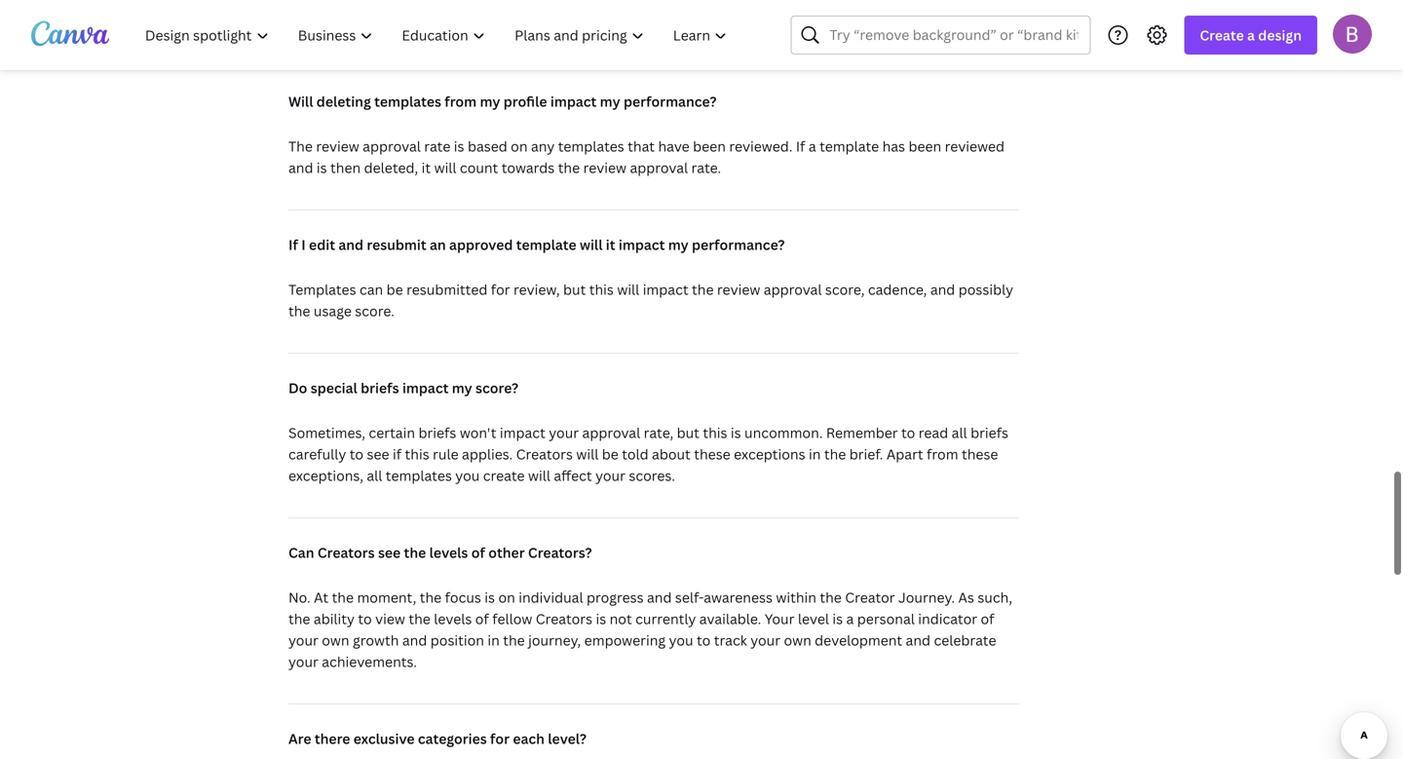 Task type: vqa. For each thing, say whether or not it's contained in the screenshot.
approval
yes



Task type: describe. For each thing, give the bounding box(es) containing it.
if
[[393, 445, 402, 463]]

track
[[714, 631, 747, 650]]

and down view
[[402, 631, 427, 650]]

will
[[288, 92, 313, 111]]

1 vertical spatial creators
[[318, 543, 375, 562]]

sometimes,
[[288, 423, 365, 442]]

1 own from the left
[[322, 631, 349, 650]]

remember
[[826, 423, 898, 442]]

rate
[[424, 137, 451, 155]]

score?
[[476, 379, 519, 397]]

will up affect
[[576, 445, 599, 463]]

level?
[[548, 729, 587, 748]]

exceptions
[[734, 445, 806, 463]]

templates inside sometimes, certain briefs won't impact your approval rate, but this is uncommon. remember to read all briefs carefully to see if this rule applies. creators will be told about these exceptions in the brief. apart from these exceptions, all templates you create will affect your scores.
[[386, 466, 452, 485]]

such,
[[978, 588, 1013, 607]]

is left not
[[596, 610, 606, 628]]

fellow
[[492, 610, 532, 628]]

0 horizontal spatial if
[[288, 235, 298, 254]]

approval up deleted,
[[363, 137, 421, 155]]

progress
[[587, 588, 644, 607]]

impact inside templates can be resubmitted for review, but this will impact the review approval score, cadence, and possibly the usage score.
[[643, 280, 689, 299]]

templates inside the review approval rate is based on any templates that have been reviewed. if a template has been reviewed and is then deleted, it will count towards the review approval rate.
[[558, 137, 624, 155]]

be inside sometimes, certain briefs won't impact your approval rate, but this is uncommon. remember to read all briefs carefully to see if this rule applies. creators will be told about these exceptions in the brief. apart from these exceptions, all templates you create will affect your scores.
[[602, 445, 619, 463]]

and inside templates can be resubmitted for review, but this will impact the review approval score, cadence, and possibly the usage score.
[[931, 280, 955, 299]]

2 own from the left
[[784, 631, 812, 650]]

i
[[301, 235, 306, 254]]

this inside templates can be resubmitted for review, but this will impact the review approval score, cadence, and possibly the usage score.
[[589, 280, 614, 299]]

deleted,
[[364, 158, 418, 177]]

development
[[815, 631, 903, 650]]

my left profile
[[480, 92, 500, 111]]

1 these from the left
[[694, 445, 731, 463]]

uncommon.
[[745, 423, 823, 442]]

can
[[288, 543, 314, 562]]

2 horizontal spatial this
[[703, 423, 727, 442]]

to down sometimes,
[[350, 445, 364, 463]]

approval down have
[[630, 158, 688, 177]]

ability
[[314, 610, 355, 628]]

a inside no. at the moment, the focus is on individual progress and self-awareness within the creator journey. as such, the ability to view the levels of fellow creators is not currently available. your level is a personal indicator of your own growth and position in the journey, empowering you to track your own development and celebrate your achievements.
[[846, 610, 854, 628]]

usage
[[314, 302, 352, 320]]

moment,
[[357, 588, 416, 607]]

journey.
[[899, 588, 955, 607]]

no. at the moment, the focus is on individual progress and self-awareness within the creator journey. as such, the ability to view the levels of fellow creators is not currently available. your level is a personal indicator of your own growth and position in the journey, empowering you to track your own development and celebrate your achievements.
[[288, 588, 1013, 671]]

approval inside templates can be resubmitted for review, but this will impact the review approval score, cadence, and possibly the usage score.
[[764, 280, 822, 299]]

awareness
[[704, 588, 773, 607]]

read
[[919, 423, 948, 442]]

rate,
[[644, 423, 674, 442]]

1 vertical spatial performance?
[[692, 235, 785, 254]]

reviewed.
[[729, 137, 793, 155]]

within
[[776, 588, 817, 607]]

individual
[[519, 588, 583, 607]]

level
[[798, 610, 829, 628]]

have
[[658, 137, 690, 155]]

1 horizontal spatial all
[[952, 423, 967, 442]]

on inside no. at the moment, the focus is on individual progress and self-awareness within the creator journey. as such, the ability to view the levels of fellow creators is not currently available. your level is a personal indicator of your own growth and position in the journey, empowering you to track your own development and celebrate your achievements.
[[498, 588, 515, 607]]

create a design button
[[1184, 16, 1318, 55]]

scores.
[[629, 466, 675, 485]]

each
[[513, 729, 545, 748]]

from inside sometimes, certain briefs won't impact your approval rate, but this is uncommon. remember to read all briefs carefully to see if this rule applies. creators will be told about these exceptions in the brief. apart from these exceptions, all templates you create will affect your scores.
[[927, 445, 959, 463]]

resubmitted
[[407, 280, 488, 299]]

has
[[883, 137, 905, 155]]

view
[[375, 610, 405, 628]]

templates
[[288, 280, 356, 299]]

design
[[1258, 26, 1302, 44]]

0 vertical spatial review
[[316, 137, 359, 155]]

will up templates can be resubmitted for review, but this will impact the review approval score, cadence, and possibly the usage score. on the top
[[580, 235, 603, 254]]

count
[[460, 158, 498, 177]]

rate.
[[691, 158, 721, 177]]

achievements.
[[322, 652, 417, 671]]

to left the track
[[697, 631, 711, 650]]

bob builder image
[[1333, 14, 1372, 53]]

the inside the review approval rate is based on any templates that have been reviewed. if a template has been reviewed and is then deleted, it will count towards the review approval rate.
[[558, 158, 580, 177]]

deleting
[[317, 92, 371, 111]]

are there exclusive categories for each level?
[[288, 729, 587, 748]]

exceptions,
[[288, 466, 363, 485]]

do special briefs impact my score?
[[288, 379, 519, 397]]

the review approval rate is based on any templates that have been reviewed. if a template has been reviewed and is then deleted, it will count towards the review approval rate.
[[288, 137, 1005, 177]]

as
[[958, 588, 974, 607]]

towards
[[502, 158, 555, 177]]

is inside sometimes, certain briefs won't impact your approval rate, but this is uncommon. remember to read all briefs carefully to see if this rule applies. creators will be told about these exceptions in the brief. apart from these exceptions, all templates you create will affect your scores.
[[731, 423, 741, 442]]

and right edit
[[339, 235, 364, 254]]

affect
[[554, 466, 592, 485]]

brief.
[[850, 445, 883, 463]]

create
[[1200, 26, 1244, 44]]

then
[[330, 158, 361, 177]]

1 vertical spatial it
[[606, 235, 616, 254]]

position
[[431, 631, 484, 650]]

score,
[[825, 280, 865, 299]]

briefs for won't
[[419, 423, 456, 442]]

0 vertical spatial performance?
[[624, 92, 717, 111]]

Try "remove background" or "brand kit" search field
[[830, 17, 1078, 54]]

told
[[622, 445, 649, 463]]

create
[[483, 466, 525, 485]]

is right rate
[[454, 137, 464, 155]]

briefs for impact
[[361, 379, 399, 397]]

there
[[315, 729, 350, 748]]

at
[[314, 588, 329, 607]]

a inside the review approval rate is based on any templates that have been reviewed. if a template has been reviewed and is then deleted, it will count towards the review approval rate.
[[809, 137, 816, 155]]

and inside the review approval rate is based on any templates that have been reviewed. if a template has been reviewed and is then deleted, it will count towards the review approval rate.
[[288, 158, 313, 177]]

reviewed
[[945, 137, 1005, 155]]

no.
[[288, 588, 311, 607]]

2 vertical spatial this
[[405, 445, 429, 463]]

1 vertical spatial all
[[367, 466, 382, 485]]

profile
[[504, 92, 547, 111]]

an
[[430, 235, 446, 254]]

in inside sometimes, certain briefs won't impact your approval rate, but this is uncommon. remember to read all briefs carefully to see if this rule applies. creators will be told about these exceptions in the brief. apart from these exceptions, all templates you create will affect your scores.
[[809, 445, 821, 463]]

and up currently
[[647, 588, 672, 607]]

2 these from the left
[[962, 445, 998, 463]]

it inside the review approval rate is based on any templates that have been reviewed. if a template has been reviewed and is then deleted, it will count towards the review approval rate.
[[422, 158, 431, 177]]

rule
[[433, 445, 459, 463]]

review inside templates can be resubmitted for review, but this will impact the review approval score, cadence, and possibly the usage score.
[[717, 280, 760, 299]]

applies.
[[462, 445, 513, 463]]

the inside sometimes, certain briefs won't impact your approval rate, but this is uncommon. remember to read all briefs carefully to see if this rule applies. creators will be told about these exceptions in the brief. apart from these exceptions, all templates you create will affect your scores.
[[824, 445, 846, 463]]



Task type: locate. For each thing, give the bounding box(es) containing it.
review
[[316, 137, 359, 155], [583, 158, 627, 177], [717, 280, 760, 299]]

1 horizontal spatial but
[[677, 423, 700, 442]]

own
[[322, 631, 349, 650], [784, 631, 812, 650]]

can creators see the levels of other creators?
[[288, 543, 592, 562]]

you down currently
[[669, 631, 693, 650]]

is left then
[[317, 158, 327, 177]]

for inside templates can be resubmitted for review, but this will impact the review approval score, cadence, and possibly the usage score.
[[491, 280, 510, 299]]

templates right 'any' at the top
[[558, 137, 624, 155]]

see up moment,
[[378, 543, 401, 562]]

and down the
[[288, 158, 313, 177]]

0 vertical spatial but
[[563, 280, 586, 299]]

0 vertical spatial in
[[809, 445, 821, 463]]

briefs
[[361, 379, 399, 397], [419, 423, 456, 442], [971, 423, 1009, 442]]

briefs right special in the left of the page
[[361, 379, 399, 397]]

create a design
[[1200, 26, 1302, 44]]

but inside templates can be resubmitted for review, but this will impact the review approval score, cadence, and possibly the usage score.
[[563, 280, 586, 299]]

own down ability
[[322, 631, 349, 650]]

journey,
[[528, 631, 581, 650]]

if i edit and resubmit an approved template will it impact my performance?
[[288, 235, 785, 254]]

the
[[288, 137, 313, 155]]

this right 'if'
[[405, 445, 429, 463]]

1 vertical spatial if
[[288, 235, 298, 254]]

of left other on the bottom of the page
[[471, 543, 485, 562]]

levels up focus
[[429, 543, 468, 562]]

0 vertical spatial you
[[455, 466, 480, 485]]

briefs right read
[[971, 423, 1009, 442]]

from
[[445, 92, 477, 111], [927, 445, 959, 463]]

0 vertical spatial for
[[491, 280, 510, 299]]

categories
[[418, 729, 487, 748]]

2 vertical spatial creators
[[536, 610, 593, 628]]

this right review, on the left top
[[589, 280, 614, 299]]

but right review, on the left top
[[563, 280, 586, 299]]

1 horizontal spatial you
[[669, 631, 693, 650]]

0 horizontal spatial it
[[422, 158, 431, 177]]

will inside templates can be resubmitted for review, but this will impact the review approval score, cadence, and possibly the usage score.
[[617, 280, 640, 299]]

all
[[952, 423, 967, 442], [367, 466, 382, 485]]

that
[[628, 137, 655, 155]]

template up review, on the left top
[[516, 235, 577, 254]]

it up templates can be resubmitted for review, but this will impact the review approval score, cadence, and possibly the usage score. on the top
[[606, 235, 616, 254]]

approved
[[449, 235, 513, 254]]

2 horizontal spatial briefs
[[971, 423, 1009, 442]]

1 horizontal spatial it
[[606, 235, 616, 254]]

template inside the review approval rate is based on any templates that have been reviewed. if a template has been reviewed and is then deleted, it will count towards the review approval rate.
[[820, 137, 879, 155]]

0 horizontal spatial you
[[455, 466, 480, 485]]

approval up the told
[[582, 423, 640, 442]]

1 vertical spatial for
[[490, 729, 510, 748]]

this right rate, at bottom
[[703, 423, 727, 442]]

performance? down "rate."
[[692, 235, 785, 254]]

creator
[[845, 588, 895, 607]]

0 horizontal spatial been
[[693, 137, 726, 155]]

is right focus
[[485, 588, 495, 607]]

special
[[311, 379, 357, 397]]

been right has
[[909, 137, 942, 155]]

templates up rate
[[374, 92, 441, 111]]

be left the told
[[602, 445, 619, 463]]

growth
[[353, 631, 399, 650]]

if
[[796, 137, 805, 155], [288, 235, 298, 254]]

0 vertical spatial all
[[952, 423, 967, 442]]

for left each
[[490, 729, 510, 748]]

0 horizontal spatial own
[[322, 631, 349, 650]]

it down rate
[[422, 158, 431, 177]]

on
[[511, 137, 528, 155], [498, 588, 515, 607]]

1 vertical spatial a
[[809, 137, 816, 155]]

for
[[491, 280, 510, 299], [490, 729, 510, 748]]

templates
[[374, 92, 441, 111], [558, 137, 624, 155], [386, 466, 452, 485]]

1 vertical spatial from
[[927, 445, 959, 463]]

1 horizontal spatial be
[[602, 445, 619, 463]]

will down rate
[[434, 158, 457, 177]]

your
[[549, 423, 579, 442], [596, 466, 626, 485], [288, 631, 319, 650], [751, 631, 781, 650], [288, 652, 319, 671]]

0 horizontal spatial this
[[405, 445, 429, 463]]

been up "rate."
[[693, 137, 726, 155]]

a up development
[[846, 610, 854, 628]]

to
[[901, 423, 915, 442], [350, 445, 364, 463], [358, 610, 372, 628], [697, 631, 711, 650]]

celebrate
[[934, 631, 996, 650]]

1 vertical spatial you
[[669, 631, 693, 650]]

but up about on the bottom of page
[[677, 423, 700, 442]]

1 vertical spatial this
[[703, 423, 727, 442]]

creators inside no. at the moment, the focus is on individual progress and self-awareness within the creator journey. as such, the ability to view the levels of fellow creators is not currently available. your level is a personal indicator of your own growth and position in the journey, empowering you to track your own development and celebrate your achievements.
[[536, 610, 593, 628]]

you inside no. at the moment, the focus is on individual progress and self-awareness within the creator journey. as such, the ability to view the levels of fellow creators is not currently available. your level is a personal indicator of your own growth and position in the journey, empowering you to track your own development and celebrate your achievements.
[[669, 631, 693, 650]]

to up apart
[[901, 423, 915, 442]]

0 vertical spatial template
[[820, 137, 879, 155]]

0 vertical spatial on
[[511, 137, 528, 155]]

1 been from the left
[[693, 137, 726, 155]]

if left the i
[[288, 235, 298, 254]]

1 vertical spatial levels
[[434, 610, 472, 628]]

0 horizontal spatial review
[[316, 137, 359, 155]]

focus
[[445, 588, 481, 607]]

in down uncommon.
[[809, 445, 821, 463]]

but inside sometimes, certain briefs won't impact your approval rate, but this is uncommon. remember to read all briefs carefully to see if this rule applies. creators will be told about these exceptions in the brief. apart from these exceptions, all templates you create will affect your scores.
[[677, 423, 700, 442]]

about
[[652, 445, 691, 463]]

creators right 'can'
[[318, 543, 375, 562]]

0 vertical spatial creators
[[516, 445, 573, 463]]

possibly
[[959, 280, 1014, 299]]

0 vertical spatial be
[[387, 280, 403, 299]]

will deleting templates from my profile impact my performance?
[[288, 92, 717, 111]]

0 vertical spatial a
[[1247, 26, 1255, 44]]

and down indicator
[[906, 631, 931, 650]]

0 horizontal spatial in
[[488, 631, 500, 650]]

and
[[288, 158, 313, 177], [339, 235, 364, 254], [931, 280, 955, 299], [647, 588, 672, 607], [402, 631, 427, 650], [906, 631, 931, 650]]

is up exceptions
[[731, 423, 741, 442]]

personal
[[857, 610, 915, 628]]

2 vertical spatial review
[[717, 280, 760, 299]]

0 vertical spatial templates
[[374, 92, 441, 111]]

if right reviewed.
[[796, 137, 805, 155]]

approval
[[363, 137, 421, 155], [630, 158, 688, 177], [764, 280, 822, 299], [582, 423, 640, 442]]

performance? up have
[[624, 92, 717, 111]]

2 horizontal spatial a
[[1247, 26, 1255, 44]]

1 vertical spatial see
[[378, 543, 401, 562]]

will left affect
[[528, 466, 551, 485]]

in down fellow
[[488, 631, 500, 650]]

0 horizontal spatial but
[[563, 280, 586, 299]]

impact inside sometimes, certain briefs won't impact your approval rate, but this is uncommon. remember to read all briefs carefully to see if this rule applies. creators will be told about these exceptions in the brief. apart from these exceptions, all templates you create will affect your scores.
[[500, 423, 546, 442]]

not
[[610, 610, 632, 628]]

1 vertical spatial be
[[602, 445, 619, 463]]

1 horizontal spatial in
[[809, 445, 821, 463]]

indicator
[[918, 610, 978, 628]]

1 vertical spatial review
[[583, 158, 627, 177]]

0 vertical spatial it
[[422, 158, 431, 177]]

0 horizontal spatial briefs
[[361, 379, 399, 397]]

any
[[531, 137, 555, 155]]

1 vertical spatial but
[[677, 423, 700, 442]]

my up the review approval rate is based on any templates that have been reviewed. if a template has been reviewed and is then deleted, it will count towards the review approval rate.
[[600, 92, 620, 111]]

0 vertical spatial this
[[589, 280, 614, 299]]

carefully
[[288, 445, 346, 463]]

0 horizontal spatial from
[[445, 92, 477, 111]]

to up 'growth'
[[358, 610, 372, 628]]

1 vertical spatial on
[[498, 588, 515, 607]]

from up rate
[[445, 92, 477, 111]]

score.
[[355, 302, 395, 320]]

my left score?
[[452, 379, 472, 397]]

my up templates can be resubmitted for review, but this will impact the review approval score, cadence, and possibly the usage score. on the top
[[668, 235, 689, 254]]

template
[[820, 137, 879, 155], [516, 235, 577, 254]]

1 horizontal spatial a
[[846, 610, 854, 628]]

1 horizontal spatial if
[[796, 137, 805, 155]]

currently
[[636, 610, 696, 628]]

is right level
[[833, 610, 843, 628]]

it
[[422, 158, 431, 177], [606, 235, 616, 254]]

0 vertical spatial from
[[445, 92, 477, 111]]

2 for from the top
[[490, 729, 510, 748]]

all right read
[[952, 423, 967, 442]]

2 vertical spatial a
[[846, 610, 854, 628]]

all down certain
[[367, 466, 382, 485]]

a inside the "create a design" dropdown button
[[1247, 26, 1255, 44]]

own down level
[[784, 631, 812, 650]]

2 vertical spatial templates
[[386, 466, 452, 485]]

creators
[[516, 445, 573, 463], [318, 543, 375, 562], [536, 610, 593, 628]]

apart
[[887, 445, 924, 463]]

be inside templates can be resubmitted for review, but this will impact the review approval score, cadence, and possibly the usage score.
[[387, 280, 403, 299]]

cadence,
[[868, 280, 927, 299]]

if inside the review approval rate is based on any templates that have been reviewed. if a template has been reviewed and is then deleted, it will count towards the review approval rate.
[[796, 137, 805, 155]]

creators up affect
[[516, 445, 573, 463]]

levels up position
[[434, 610, 472, 628]]

0 vertical spatial if
[[796, 137, 805, 155]]

of down focus
[[475, 610, 489, 628]]

sometimes, certain briefs won't impact your approval rate, but this is uncommon. remember to read all briefs carefully to see if this rule applies. creators will be told about these exceptions in the brief. apart from these exceptions, all templates you create will affect your scores.
[[288, 423, 1009, 485]]

on up towards
[[511, 137, 528, 155]]

creators up journey, at the bottom left
[[536, 610, 593, 628]]

1 horizontal spatial this
[[589, 280, 614, 299]]

template left has
[[820, 137, 879, 155]]

1 horizontal spatial been
[[909, 137, 942, 155]]

these right about on the bottom of page
[[694, 445, 731, 463]]

available.
[[700, 610, 761, 628]]

1 horizontal spatial from
[[927, 445, 959, 463]]

creators inside sometimes, certain briefs won't impact your approval rate, but this is uncommon. remember to read all briefs carefully to see if this rule applies. creators will be told about these exceptions in the brief. apart from these exceptions, all templates you create will affect your scores.
[[516, 445, 573, 463]]

1 horizontal spatial these
[[962, 445, 998, 463]]

templates down 'if'
[[386, 466, 452, 485]]

for for resubmitted
[[491, 280, 510, 299]]

0 horizontal spatial a
[[809, 137, 816, 155]]

1 vertical spatial template
[[516, 235, 577, 254]]

for for categories
[[490, 729, 510, 748]]

based
[[468, 137, 508, 155]]

these
[[694, 445, 731, 463], [962, 445, 998, 463]]

are
[[288, 729, 311, 748]]

edit
[[309, 235, 335, 254]]

approval left score,
[[764, 280, 822, 299]]

will inside the review approval rate is based on any templates that have been reviewed. if a template has been reviewed and is then deleted, it will count towards the review approval rate.
[[434, 158, 457, 177]]

of down such,
[[981, 610, 995, 628]]

templates can be resubmitted for review, but this will impact the review approval score, cadence, and possibly the usage score.
[[288, 280, 1014, 320]]

on inside the review approval rate is based on any templates that have been reviewed. if a template has been reviewed and is then deleted, it will count towards the review approval rate.
[[511, 137, 528, 155]]

resubmit
[[367, 235, 427, 254]]

you inside sometimes, certain briefs won't impact your approval rate, but this is uncommon. remember to read all briefs carefully to see if this rule applies. creators will be told about these exceptions in the brief. apart from these exceptions, all templates you create will affect your scores.
[[455, 466, 480, 485]]

approval inside sometimes, certain briefs won't impact your approval rate, but this is uncommon. remember to read all briefs carefully to see if this rule applies. creators will be told about these exceptions in the brief. apart from these exceptions, all templates you create will affect your scores.
[[582, 423, 640, 442]]

you down applies.
[[455, 466, 480, 485]]

can
[[360, 280, 383, 299]]

0 horizontal spatial template
[[516, 235, 577, 254]]

1 horizontal spatial template
[[820, 137, 879, 155]]

from down read
[[927, 445, 959, 463]]

other
[[488, 543, 525, 562]]

levels inside no. at the moment, the focus is on individual progress and self-awareness within the creator journey. as such, the ability to view the levels of fellow creators is not currently available. your level is a personal indicator of your own growth and position in the journey, empowering you to track your own development and celebrate your achievements.
[[434, 610, 472, 628]]

your
[[765, 610, 795, 628]]

see inside sometimes, certain briefs won't impact your approval rate, but this is uncommon. remember to read all briefs carefully to see if this rule applies. creators will be told about these exceptions in the brief. apart from these exceptions, all templates you create will affect your scores.
[[367, 445, 389, 463]]

but
[[563, 280, 586, 299], [677, 423, 700, 442]]

0 vertical spatial levels
[[429, 543, 468, 562]]

for left review, on the left top
[[491, 280, 510, 299]]

empowering
[[584, 631, 666, 650]]

1 vertical spatial templates
[[558, 137, 624, 155]]

these right apart
[[962, 445, 998, 463]]

briefs up rule at the left of the page
[[419, 423, 456, 442]]

1 horizontal spatial own
[[784, 631, 812, 650]]

in inside no. at the moment, the focus is on individual progress and self-awareness within the creator journey. as such, the ability to view the levels of fellow creators is not currently available. your level is a personal indicator of your own growth and position in the journey, empowering you to track your own development and celebrate your achievements.
[[488, 631, 500, 650]]

a right reviewed.
[[809, 137, 816, 155]]

and left possibly
[[931, 280, 955, 299]]

1 horizontal spatial review
[[583, 158, 627, 177]]

1 horizontal spatial briefs
[[419, 423, 456, 442]]

be right can on the top of the page
[[387, 280, 403, 299]]

see left 'if'
[[367, 445, 389, 463]]

1 for from the top
[[491, 280, 510, 299]]

0 vertical spatial see
[[367, 445, 389, 463]]

0 horizontal spatial these
[[694, 445, 731, 463]]

be
[[387, 280, 403, 299], [602, 445, 619, 463]]

creators?
[[528, 543, 592, 562]]

top level navigation element
[[133, 16, 744, 55]]

2 been from the left
[[909, 137, 942, 155]]

2 horizontal spatial review
[[717, 280, 760, 299]]

0 horizontal spatial all
[[367, 466, 382, 485]]

will right review, on the left top
[[617, 280, 640, 299]]

won't
[[460, 423, 497, 442]]

a left design
[[1247, 26, 1255, 44]]

a
[[1247, 26, 1255, 44], [809, 137, 816, 155], [846, 610, 854, 628]]

on up fellow
[[498, 588, 515, 607]]

do
[[288, 379, 307, 397]]

self-
[[675, 588, 704, 607]]

0 horizontal spatial be
[[387, 280, 403, 299]]

certain
[[369, 423, 415, 442]]

performance?
[[624, 92, 717, 111], [692, 235, 785, 254]]

been
[[693, 137, 726, 155], [909, 137, 942, 155]]

1 vertical spatial in
[[488, 631, 500, 650]]



